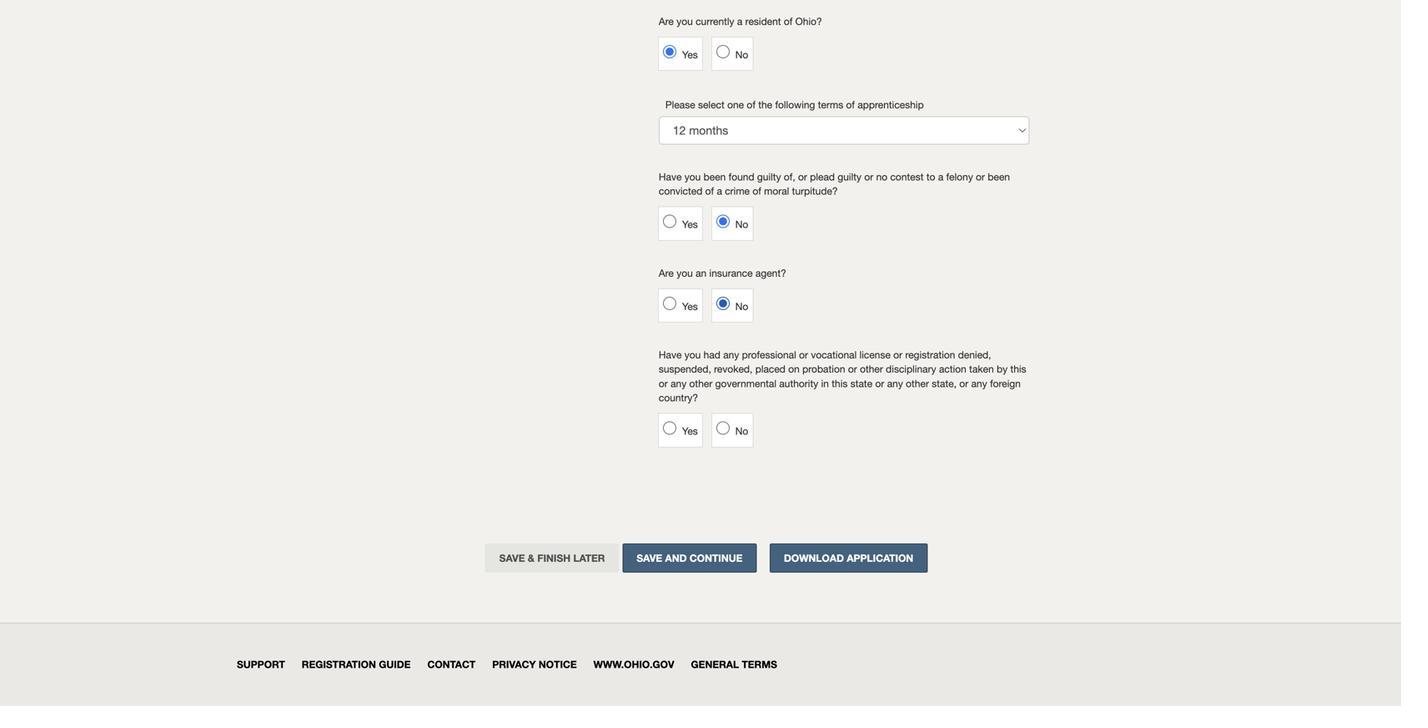 Task type: describe. For each thing, give the bounding box(es) containing it.
terms
[[818, 99, 844, 111]]

registration guide
[[302, 659, 411, 671]]

please
[[666, 99, 696, 111]]

download  application
[[784, 553, 914, 564]]

convicted
[[659, 185, 703, 197]]

an
[[696, 267, 707, 279]]

contact link
[[428, 659, 476, 671]]

any down "disciplinary"
[[888, 378, 904, 390]]

2 horizontal spatial other
[[906, 378, 930, 390]]

of left crime
[[706, 185, 714, 197]]

are you currently a resident of ohio?
[[659, 15, 823, 27]]

privacy
[[493, 659, 536, 671]]

2 guilty from the left
[[838, 171, 862, 183]]

have for have you had any professional or vocational license or registration denied, suspended, revoked, placed on probation or other disciplinary action taken by this or any other governmental authority in this state or any other state, or any foreign country?
[[659, 349, 682, 361]]

authority
[[780, 378, 819, 390]]

terms
[[742, 659, 778, 671]]

one
[[728, 99, 744, 111]]

or down the action
[[960, 378, 969, 390]]

yes radio for have you been found guilty of, or plead guilty or no contest to a felony or been convicted of a crime of moral turpitude?
[[663, 215, 677, 228]]

in
[[822, 378, 829, 390]]

any up revoked,
[[724, 349, 740, 361]]

no for a
[[736, 49, 749, 61]]

0 horizontal spatial this
[[832, 378, 848, 390]]

probation
[[803, 364, 846, 375]]

select
[[698, 99, 725, 111]]

yes radio for are you currently a resident of ohio?
[[663, 45, 677, 58]]

or up 'on' at the bottom right of the page
[[800, 349, 809, 361]]

no radio for an
[[717, 297, 730, 310]]

guide
[[379, 659, 411, 671]]

www.ohio.gov
[[594, 659, 675, 671]]

felony
[[947, 171, 974, 183]]

general
[[691, 659, 739, 671]]

no for found
[[736, 219, 749, 230]]

any down taken
[[972, 378, 988, 390]]

0 horizontal spatial other
[[690, 378, 713, 390]]

privacy notice link
[[493, 659, 577, 671]]

professional
[[742, 349, 797, 361]]

or up "disciplinary"
[[894, 349, 903, 361]]

2 been from the left
[[988, 171, 1011, 183]]

the
[[759, 99, 773, 111]]

any up country?
[[671, 378, 687, 390]]

found
[[729, 171, 755, 183]]

vocational
[[811, 349, 857, 361]]

download
[[784, 553, 844, 564]]

registration
[[302, 659, 376, 671]]

are for are you an insurance agent?
[[659, 267, 674, 279]]

state
[[851, 378, 873, 390]]

of,
[[784, 171, 796, 183]]

plead
[[810, 171, 835, 183]]

you for currently
[[677, 15, 693, 27]]

yes for have you been found guilty of, or plead guilty or no contest to a felony or been convicted of a crime of moral turpitude?
[[682, 219, 698, 230]]

currently
[[696, 15, 735, 27]]

or up state
[[848, 364, 858, 375]]

www.ohio.gov link
[[594, 659, 675, 671]]

0 vertical spatial this
[[1011, 364, 1027, 375]]

0 vertical spatial a
[[738, 15, 743, 27]]

registration guide link
[[302, 659, 411, 671]]

yes for are you an insurance agent?
[[682, 301, 698, 312]]



Task type: locate. For each thing, give the bounding box(es) containing it.
0 vertical spatial yes radio
[[663, 215, 677, 228]]

2 have from the top
[[659, 349, 682, 361]]

1 yes from the top
[[682, 49, 698, 61]]

by
[[997, 364, 1008, 375]]

a left crime
[[717, 185, 723, 197]]

moral
[[764, 185, 790, 197]]

you left the an
[[677, 267, 693, 279]]

revoked,
[[714, 364, 753, 375]]

4 no radio from the top
[[717, 422, 730, 435]]

1 no radio from the top
[[717, 45, 730, 58]]

agent?
[[756, 267, 787, 279]]

been right felony
[[988, 171, 1011, 183]]

Yes radio
[[663, 215, 677, 228], [663, 297, 677, 310]]

have you been found guilty of, or plead guilty or no contest to a felony or been convicted of a crime of moral turpitude?
[[659, 171, 1011, 197]]

this right in
[[832, 378, 848, 390]]

download  application link
[[770, 544, 928, 573]]

registration
[[906, 349, 956, 361]]

0 vertical spatial are
[[659, 15, 674, 27]]

crime
[[725, 185, 750, 197]]

1 vertical spatial are
[[659, 267, 674, 279]]

been up crime
[[704, 171, 726, 183]]

yes radio up please
[[663, 45, 677, 58]]

yes radio for have you had any professional or vocational license or registration denied, suspended, revoked, placed on probation or other disciplinary action taken by this or any other governmental authority in this state or any other state, or any foreign country?
[[663, 422, 677, 435]]

support link
[[237, 659, 285, 671]]

2 horizontal spatial a
[[939, 171, 944, 183]]

notice
[[539, 659, 577, 671]]

of right the terms
[[847, 99, 855, 111]]

to
[[927, 171, 936, 183]]

are for are you currently a resident of ohio?
[[659, 15, 674, 27]]

state,
[[932, 378, 957, 390]]

you
[[677, 15, 693, 27], [685, 171, 701, 183], [677, 267, 693, 279], [685, 349, 701, 361]]

have inside have you been found guilty of, or plead guilty or no contest to a felony or been convicted of a crime of moral turpitude?
[[659, 171, 682, 183]]

a
[[738, 15, 743, 27], [939, 171, 944, 183], [717, 185, 723, 197]]

on
[[789, 364, 800, 375]]

or right state
[[876, 378, 885, 390]]

license
[[860, 349, 891, 361]]

1 horizontal spatial other
[[860, 364, 884, 375]]

1 vertical spatial yes radio
[[663, 422, 677, 435]]

other down suspended,
[[690, 378, 713, 390]]

no down governmental at the right of the page
[[736, 426, 749, 437]]

been
[[704, 171, 726, 183], [988, 171, 1011, 183]]

you up suspended,
[[685, 349, 701, 361]]

other down "disciplinary"
[[906, 378, 930, 390]]

have you had any professional or vocational license or registration denied, suspended, revoked, placed on probation or other disciplinary action taken by this or any other governmental authority in this state or any other state, or any foreign country?
[[659, 349, 1027, 404]]

you for had
[[685, 349, 701, 361]]

yes radio down country?
[[663, 422, 677, 435]]

1 horizontal spatial guilty
[[838, 171, 862, 183]]

general terms
[[691, 659, 778, 671]]

1 yes radio from the top
[[663, 45, 677, 58]]

no radio down crime
[[717, 215, 730, 228]]

guilty up moral
[[758, 171, 782, 183]]

you up convicted
[[685, 171, 701, 183]]

no radio for had
[[717, 422, 730, 435]]

or left no
[[865, 171, 874, 183]]

guilty right plead
[[838, 171, 862, 183]]

this
[[1011, 364, 1027, 375], [832, 378, 848, 390]]

1 horizontal spatial been
[[988, 171, 1011, 183]]

no down crime
[[736, 219, 749, 230]]

privacy notice
[[493, 659, 577, 671]]

had
[[704, 349, 721, 361]]

you for been
[[685, 171, 701, 183]]

0 horizontal spatial a
[[717, 185, 723, 197]]

you left currently
[[677, 15, 693, 27]]

yes down convicted
[[682, 219, 698, 230]]

1 are from the top
[[659, 15, 674, 27]]

yes down the an
[[682, 301, 698, 312]]

1 horizontal spatial this
[[1011, 364, 1027, 375]]

a right to
[[939, 171, 944, 183]]

governmental
[[716, 378, 777, 390]]

yes for have you had any professional or vocational license or registration denied, suspended, revoked, placed on probation or other disciplinary action taken by this or any other governmental authority in this state or any other state, or any foreign country?
[[682, 426, 698, 437]]

have for have you been found guilty of, or plead guilty or no contest to a felony or been convicted of a crime of moral turpitude?
[[659, 171, 682, 183]]

no radio down are you an insurance agent?
[[717, 297, 730, 310]]

2 yes radio from the top
[[663, 297, 677, 310]]

you inside have you had any professional or vocational license or registration denied, suspended, revoked, placed on probation or other disciplinary action taken by this or any other governmental authority in this state or any other state, or any foreign country?
[[685, 349, 701, 361]]

support
[[237, 659, 285, 671]]

yes
[[682, 49, 698, 61], [682, 219, 698, 230], [682, 301, 698, 312], [682, 426, 698, 437]]

of left the
[[747, 99, 756, 111]]

yes down currently
[[682, 49, 698, 61]]

ohio?
[[796, 15, 823, 27]]

action
[[940, 364, 967, 375]]

yes for are you currently a resident of ohio?
[[682, 49, 698, 61]]

yes radio down convicted
[[663, 215, 677, 228]]

no radio down currently
[[717, 45, 730, 58]]

1 guilty from the left
[[758, 171, 782, 183]]

no
[[877, 171, 888, 183]]

2 yes radio from the top
[[663, 422, 677, 435]]

no down are you currently a resident of ohio?
[[736, 49, 749, 61]]

1 vertical spatial this
[[832, 378, 848, 390]]

of left ohio?
[[784, 15, 793, 27]]

no radio for currently
[[717, 45, 730, 58]]

you inside have you been found guilty of, or plead guilty or no contest to a felony or been convicted of a crime of moral turpitude?
[[685, 171, 701, 183]]

Yes radio
[[663, 45, 677, 58], [663, 422, 677, 435]]

a left resident
[[738, 15, 743, 27]]

are
[[659, 15, 674, 27], [659, 267, 674, 279]]

0 horizontal spatial been
[[704, 171, 726, 183]]

contest
[[891, 171, 924, 183]]

1 vertical spatial have
[[659, 349, 682, 361]]

this right by
[[1011, 364, 1027, 375]]

other down license
[[860, 364, 884, 375]]

placed
[[756, 364, 786, 375]]

have inside have you had any professional or vocational license or registration denied, suspended, revoked, placed on probation or other disciplinary action taken by this or any other governmental authority in this state or any other state, or any foreign country?
[[659, 349, 682, 361]]

resident
[[746, 15, 782, 27]]

3 no from the top
[[736, 301, 749, 312]]

of right crime
[[753, 185, 762, 197]]

general terms link
[[691, 659, 778, 671]]

or up country?
[[659, 378, 668, 390]]

apprenticeship
[[858, 99, 924, 111]]

or
[[799, 171, 808, 183], [865, 171, 874, 183], [976, 171, 986, 183], [800, 349, 809, 361], [894, 349, 903, 361], [848, 364, 858, 375], [659, 378, 668, 390], [876, 378, 885, 390], [960, 378, 969, 390]]

country?
[[659, 392, 698, 404]]

contact
[[428, 659, 476, 671]]

1 been from the left
[[704, 171, 726, 183]]

3 yes from the top
[[682, 301, 698, 312]]

foreign
[[991, 378, 1021, 390]]

of
[[784, 15, 793, 27], [747, 99, 756, 111], [847, 99, 855, 111], [706, 185, 714, 197], [753, 185, 762, 197]]

0 vertical spatial have
[[659, 171, 682, 183]]

1 no from the top
[[736, 49, 749, 61]]

disciplinary
[[886, 364, 937, 375]]

or right of,
[[799, 171, 808, 183]]

no radio for been
[[717, 215, 730, 228]]

please select one of the following terms of apprenticeship
[[666, 99, 924, 111]]

turpitude?
[[792, 185, 838, 197]]

0 vertical spatial yes radio
[[663, 45, 677, 58]]

1 vertical spatial yes radio
[[663, 297, 677, 310]]

suspended,
[[659, 364, 712, 375]]

have
[[659, 171, 682, 183], [659, 349, 682, 361]]

2 are from the top
[[659, 267, 674, 279]]

4 no from the top
[[736, 426, 749, 437]]

are left currently
[[659, 15, 674, 27]]

guilty
[[758, 171, 782, 183], [838, 171, 862, 183]]

no for insurance
[[736, 301, 749, 312]]

or right felony
[[976, 171, 986, 183]]

insurance
[[710, 267, 753, 279]]

you for an
[[677, 267, 693, 279]]

1 have from the top
[[659, 171, 682, 183]]

1 yes radio from the top
[[663, 215, 677, 228]]

following
[[776, 99, 816, 111]]

denied,
[[959, 349, 992, 361]]

no down insurance
[[736, 301, 749, 312]]

no for any
[[736, 426, 749, 437]]

taken
[[970, 364, 994, 375]]

other
[[860, 364, 884, 375], [690, 378, 713, 390], [906, 378, 930, 390]]

No radio
[[717, 45, 730, 58], [717, 215, 730, 228], [717, 297, 730, 310], [717, 422, 730, 435]]

3 no radio from the top
[[717, 297, 730, 310]]

4 yes from the top
[[682, 426, 698, 437]]

yes radio down are you an insurance agent?
[[663, 297, 677, 310]]

1 vertical spatial a
[[939, 171, 944, 183]]

0 horizontal spatial guilty
[[758, 171, 782, 183]]

application
[[847, 553, 914, 564]]

are left the an
[[659, 267, 674, 279]]

have up convicted
[[659, 171, 682, 183]]

None button
[[485, 544, 620, 573], [623, 544, 757, 573], [485, 544, 620, 573], [623, 544, 757, 573]]

2 no from the top
[[736, 219, 749, 230]]

are you an insurance agent?
[[659, 267, 787, 279]]

2 no radio from the top
[[717, 215, 730, 228]]

any
[[724, 349, 740, 361], [671, 378, 687, 390], [888, 378, 904, 390], [972, 378, 988, 390]]

have up suspended,
[[659, 349, 682, 361]]

2 vertical spatial a
[[717, 185, 723, 197]]

yes radio for are you an insurance agent?
[[663, 297, 677, 310]]

2 yes from the top
[[682, 219, 698, 230]]

no radio down governmental at the right of the page
[[717, 422, 730, 435]]

1 horizontal spatial a
[[738, 15, 743, 27]]

no
[[736, 49, 749, 61], [736, 219, 749, 230], [736, 301, 749, 312], [736, 426, 749, 437]]

yes down country?
[[682, 426, 698, 437]]



Task type: vqa. For each thing, say whether or not it's contained in the screenshot.
Passwords expire after 1 year.
no



